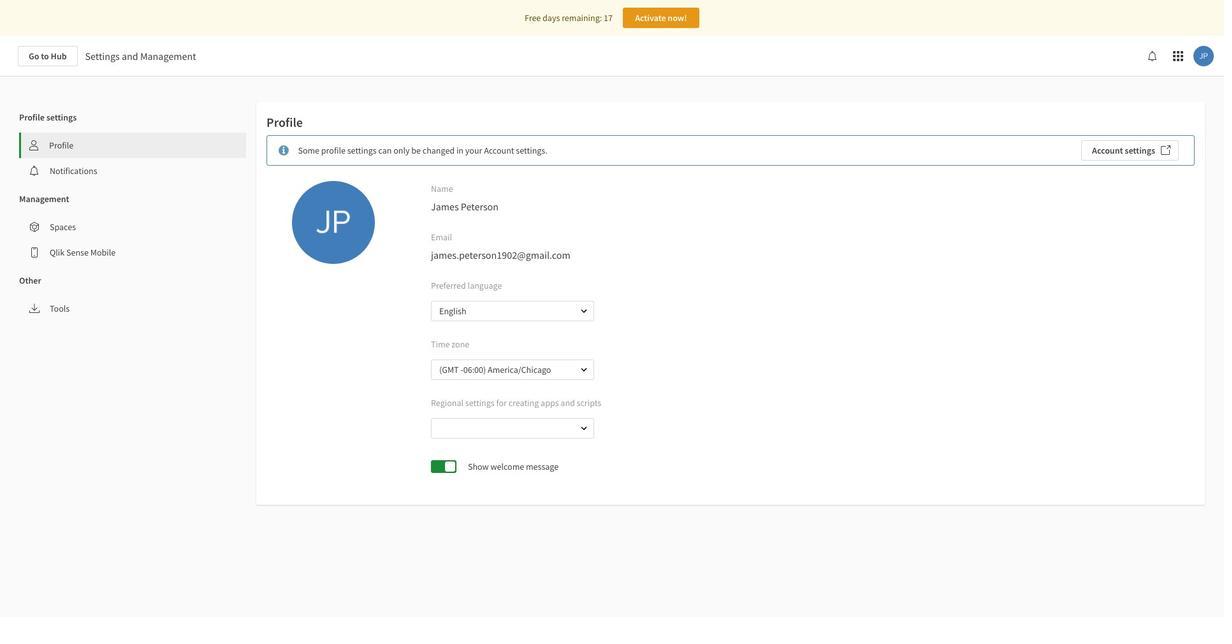 Task type: vqa. For each thing, say whether or not it's contained in the screenshot.
the rightmost and
yes



Task type: locate. For each thing, give the bounding box(es) containing it.
profile up notifications
[[49, 140, 74, 151]]

show
[[468, 461, 489, 473]]

free days remaining: 17
[[525, 12, 613, 24]]

days
[[543, 12, 560, 24]]

name
[[431, 183, 453, 195]]

settings for regional settings for creating apps and scripts
[[466, 398, 495, 409]]

zone
[[452, 339, 470, 350]]

2 horizontal spatial profile
[[267, 114, 303, 130]]

be
[[412, 145, 421, 156]]

2 account from the left
[[1093, 145, 1124, 156]]

open image down scripts
[[581, 425, 588, 433]]

and right settings
[[122, 50, 138, 63]]

and right "apps"
[[561, 398, 575, 409]]

notifications link
[[19, 158, 246, 184]]

other
[[19, 275, 41, 286]]

to
[[41, 50, 49, 62]]

only
[[394, 145, 410, 156]]

account
[[484, 145, 515, 156], [1093, 145, 1124, 156]]

profile
[[19, 112, 45, 123], [267, 114, 303, 130], [49, 140, 74, 151]]

scripts
[[577, 398, 602, 409]]

0 horizontal spatial profile
[[19, 112, 45, 123]]

account settings link
[[1082, 140, 1180, 161]]

settings and management
[[85, 50, 196, 63]]

1 vertical spatial management
[[19, 193, 69, 205]]

qlik sense mobile link
[[19, 240, 246, 265]]

james.peterson1902@gmail.com
[[431, 249, 571, 262]]

qlik sense mobile
[[50, 247, 116, 258]]

can
[[379, 145, 392, 156]]

some
[[298, 145, 320, 156]]

language
[[468, 280, 502, 292]]

0 horizontal spatial account
[[484, 145, 515, 156]]

activate now!
[[635, 12, 687, 24]]

your
[[466, 145, 483, 156]]

settings
[[46, 112, 77, 123], [347, 145, 377, 156], [1126, 145, 1156, 156], [466, 398, 495, 409]]

1 vertical spatial open image
[[581, 425, 588, 433]]

time
[[431, 339, 450, 350]]

remaining:
[[562, 12, 602, 24]]

email
[[431, 232, 452, 243]]

profile up some at the top left of the page
[[267, 114, 303, 130]]

1 account from the left
[[484, 145, 515, 156]]

open image for preferred language
[[581, 308, 588, 315]]

0 vertical spatial open image
[[581, 308, 588, 315]]

profile down go
[[19, 112, 45, 123]]

settings for account settings
[[1126, 145, 1156, 156]]

alert
[[267, 135, 1195, 166]]

tools
[[50, 303, 70, 314]]

name james peterson
[[431, 183, 499, 213]]

open image up open icon
[[581, 308, 588, 315]]

None text field
[[433, 360, 570, 380], [433, 419, 570, 439], [433, 360, 570, 380], [433, 419, 570, 439]]

None text field
[[433, 301, 570, 322]]

open image
[[581, 308, 588, 315], [581, 425, 588, 433]]

apps
[[541, 398, 559, 409]]

profile link
[[21, 133, 246, 158]]

and
[[122, 50, 138, 63], [561, 398, 575, 409]]

1 horizontal spatial management
[[140, 50, 196, 63]]

go to hub
[[29, 50, 67, 62]]

1 horizontal spatial account
[[1093, 145, 1124, 156]]

activate
[[635, 12, 666, 24]]

0 vertical spatial and
[[122, 50, 138, 63]]

1 open image from the top
[[581, 308, 588, 315]]

2 open image from the top
[[581, 425, 588, 433]]

1 horizontal spatial and
[[561, 398, 575, 409]]

preferred
[[431, 280, 466, 292]]

management
[[140, 50, 196, 63], [19, 193, 69, 205]]

spaces
[[50, 221, 76, 233]]

sense
[[66, 247, 89, 258]]

alert containing some profile settings can only be changed in your account settings.
[[267, 135, 1195, 166]]



Task type: describe. For each thing, give the bounding box(es) containing it.
changed
[[423, 145, 455, 156]]

open image for regional settings for creating apps and scripts
[[581, 425, 588, 433]]

now!
[[668, 12, 687, 24]]

time zone
[[431, 339, 470, 350]]

email james.peterson1902@gmail.com
[[431, 232, 571, 262]]

welcome
[[491, 461, 525, 473]]

notifications
[[50, 165, 97, 177]]

open image
[[581, 366, 588, 374]]

settings for profile settings
[[46, 112, 77, 123]]

1 horizontal spatial profile
[[49, 140, 74, 151]]

show welcome message
[[468, 461, 559, 473]]

message
[[526, 461, 559, 473]]

regional
[[431, 398, 464, 409]]

for
[[497, 398, 507, 409]]

go
[[29, 50, 39, 62]]

0 horizontal spatial management
[[19, 193, 69, 205]]

free
[[525, 12, 541, 24]]

regional settings for creating apps and scripts
[[431, 398, 602, 409]]

17
[[604, 12, 613, 24]]

settings
[[85, 50, 120, 63]]

qlik
[[50, 247, 65, 258]]

mobile
[[90, 247, 116, 258]]

in
[[457, 145, 464, 156]]

0 vertical spatial management
[[140, 50, 196, 63]]

tools link
[[19, 296, 246, 322]]

activate now! link
[[623, 8, 700, 28]]

settings.
[[516, 145, 548, 156]]

profile
[[321, 145, 346, 156]]

some profile settings can only be changed in your account settings.
[[298, 145, 548, 156]]

account settings
[[1093, 145, 1156, 156]]

james peterson image
[[1194, 46, 1215, 66]]

spaces link
[[19, 214, 246, 240]]

profile settings
[[19, 112, 77, 123]]

hub
[[51, 50, 67, 62]]

james
[[431, 200, 459, 213]]

james peterson image
[[292, 181, 375, 264]]

peterson
[[461, 200, 499, 213]]

go to hub link
[[18, 46, 78, 66]]

0 horizontal spatial and
[[122, 50, 138, 63]]

creating
[[509, 398, 539, 409]]

preferred language
[[431, 280, 502, 292]]

1 vertical spatial and
[[561, 398, 575, 409]]



